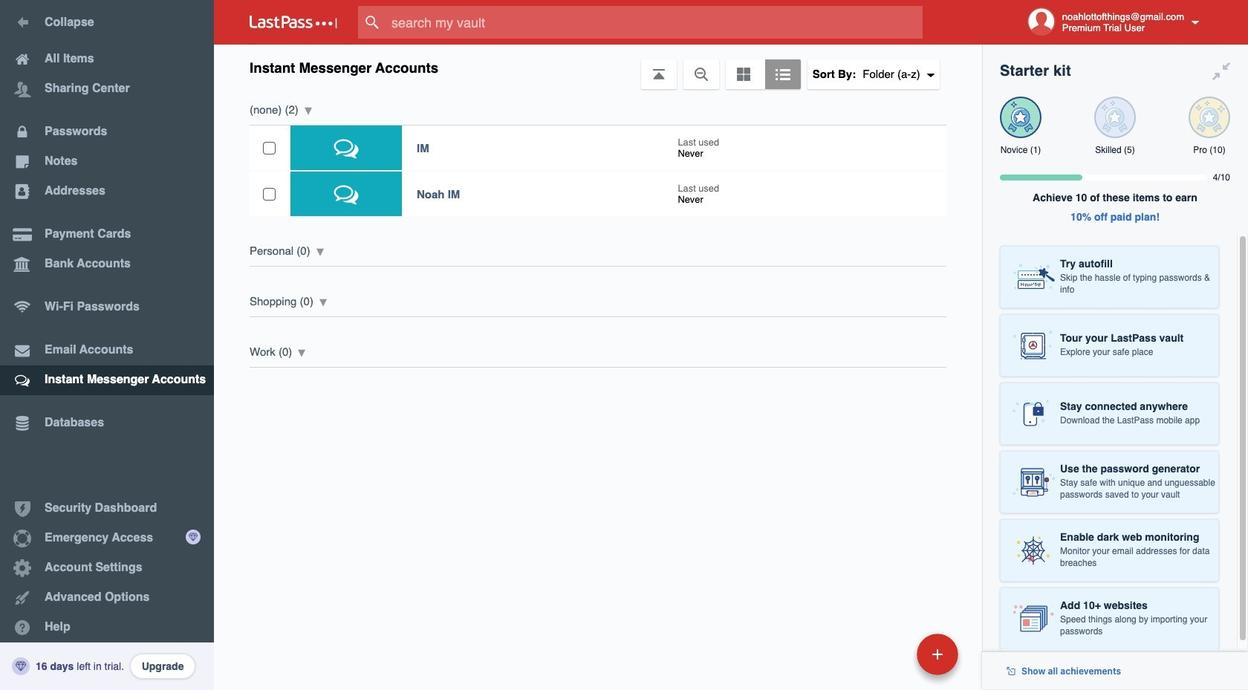 Task type: vqa. For each thing, say whether or not it's contained in the screenshot.
Vault options Navigation
yes



Task type: locate. For each thing, give the bounding box(es) containing it.
search my vault text field
[[358, 6, 952, 39]]

lastpass image
[[250, 16, 337, 29]]



Task type: describe. For each thing, give the bounding box(es) containing it.
new item navigation
[[815, 629, 968, 690]]

new item element
[[815, 633, 964, 676]]

vault options navigation
[[214, 45, 982, 89]]

main navigation navigation
[[0, 0, 214, 690]]

Search search field
[[358, 6, 952, 39]]



